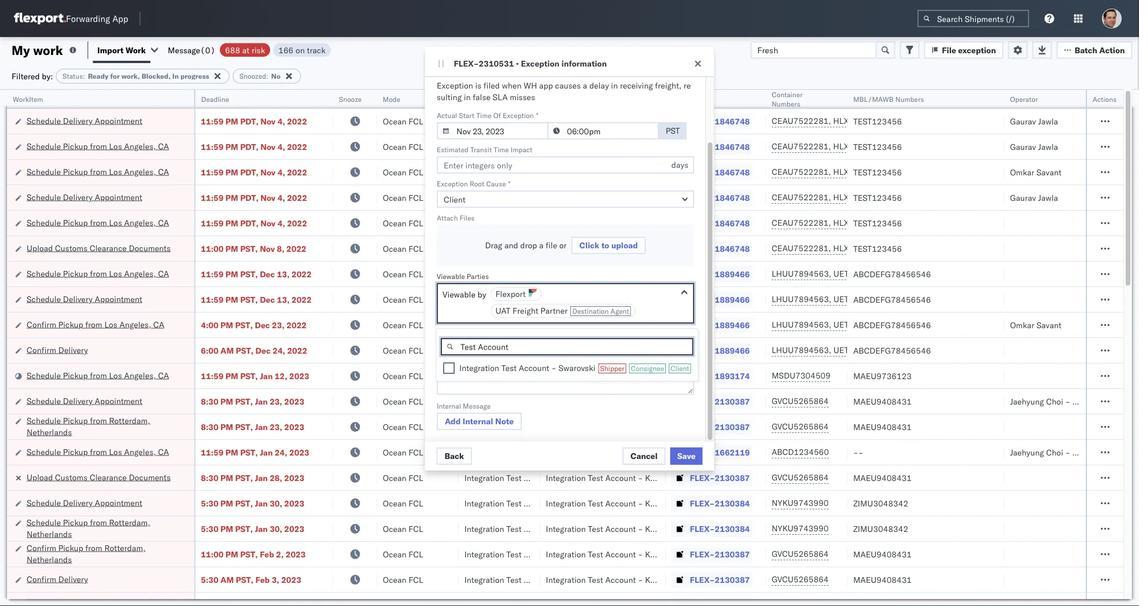 Task type: locate. For each thing, give the bounding box(es) containing it.
pst, down "11:00 pm pst, nov 8, 2022"
[[240, 269, 258, 279]]

1 vertical spatial gaurav jawla
[[1011, 142, 1059, 152]]

confirm delivery for 5:30
[[27, 574, 88, 584]]

1 30, from the top
[[270, 498, 282, 508]]

uetu5238478 for confirm pickup from los angeles, ca
[[834, 320, 891, 330]]

0 vertical spatial agent
[[611, 307, 629, 316]]

1 horizontal spatial client
[[671, 364, 690, 373]]

customs inside button
[[55, 243, 88, 253]]

transit
[[470, 145, 492, 154]]

add
[[445, 416, 461, 426]]

upload inside button
[[27, 243, 53, 253]]

4 lhuu7894563, uetu5238478 from the top
[[772, 345, 891, 355]]

5 pdt, from the top
[[240, 218, 259, 228]]

netherlands for 11:00
[[27, 554, 72, 564]]

2 schedule pickup from rotterdam, netherlands from the top
[[27, 517, 150, 539]]

2 abcdefg78456546 from the top
[[854, 294, 932, 305]]

documents inside button
[[129, 243, 171, 253]]

5:30 down 8:30 pm pst, jan 28, 2023
[[201, 498, 219, 508]]

choi
[[1047, 396, 1064, 406]]

bosch down parties
[[465, 294, 488, 305]]

6 test123456 from the top
[[854, 243, 903, 254]]

11 resize handle column header from the left
[[1110, 90, 1124, 606]]

5:30 am pst, feb 3, 2023
[[201, 575, 302, 585]]

1 vertical spatial client
[[671, 364, 690, 373]]

time
[[476, 111, 492, 120], [494, 145, 509, 154]]

schedule pickup from los angeles, ca for third schedule pickup from los angeles, ca link from the bottom
[[27, 268, 169, 278]]

None checkbox
[[443, 362, 455, 374]]

8,
[[277, 243, 285, 254]]

confirm delivery down confirm pickup from rotterdam, netherlands
[[27, 574, 88, 584]]

2 vertical spatial 5:30
[[201, 575, 219, 585]]

in left false
[[464, 92, 471, 102]]

client
[[465, 95, 483, 103], [671, 364, 690, 373]]

0 vertical spatial internal
[[437, 402, 461, 410]]

uetu5238478 for confirm delivery
[[834, 345, 891, 355]]

3 pdt, from the top
[[240, 167, 259, 177]]

0 vertical spatial clearance
[[90, 243, 127, 253]]

confirm inside confirm pickup from rotterdam, netherlands
[[27, 543, 56, 553]]

feb for 2,
[[260, 549, 274, 559]]

confirm pickup from rotterdam, netherlands
[[27, 543, 146, 564]]

from inside 'link'
[[85, 319, 102, 329]]

3 schedule delivery appointment button from the top
[[27, 293, 142, 306]]

1 horizontal spatial *
[[536, 111, 539, 120]]

1 11:59 pm pdt, nov 4, 2022 from the top
[[201, 116, 307, 126]]

am right 6:00
[[221, 345, 234, 355]]

0 horizontal spatial agent
[[611, 307, 629, 316]]

3 gvcu5265864 from the top
[[772, 472, 829, 483]]

origin
[[1091, 396, 1113, 406]]

los inside 'link'
[[104, 319, 117, 329]]

delivery for fifth schedule delivery appointment link
[[63, 498, 93, 508]]

agent right origin
[[1115, 396, 1137, 406]]

4 pdt, from the top
[[240, 193, 259, 203]]

schedule delivery appointment for third schedule delivery appointment link from the bottom of the page
[[27, 294, 142, 304]]

0 vertical spatial 8:30 pm pst, jan 23, 2023
[[201, 396, 305, 406]]

note
[[495, 416, 514, 426]]

1 vertical spatial 11:00
[[201, 549, 224, 559]]

2 vertical spatial rotterdam,
[[104, 543, 146, 553]]

flex-1893174 button
[[672, 368, 753, 384], [672, 368, 753, 384]]

1 vertical spatial jawla
[[1039, 142, 1059, 152]]

pdt, for first schedule pickup from los angeles, ca link from the top
[[240, 142, 259, 152]]

1 vertical spatial 11:59 pm pst, dec 13, 2022
[[201, 294, 312, 305]]

time right transit
[[494, 145, 509, 154]]

flex-1846748 for 2nd schedule delivery appointment link from the top
[[690, 193, 751, 203]]

message up in on the top of the page
[[168, 45, 200, 55]]

23, down 12,
[[270, 396, 282, 406]]

0 vertical spatial 2130384
[[715, 498, 751, 508]]

app
[[112, 13, 128, 24]]

1 11:59 pm pst, dec 13, 2022 from the top
[[201, 269, 312, 279]]

0 vertical spatial omkar savant
[[1011, 167, 1062, 177]]

0 vertical spatial feb
[[260, 549, 274, 559]]

1 vertical spatial am
[[221, 575, 234, 585]]

9 11:59 from the top
[[201, 447, 224, 457]]

1 vertical spatial nyku9743990
[[772, 523, 829, 534]]

5:30 down 11:00 pm pst, feb 2, 2023
[[201, 575, 219, 585]]

1 horizontal spatial numbers
[[896, 95, 925, 103]]

client for client name
[[465, 95, 483, 103]]

1 schedule delivery appointment link from the top
[[27, 115, 142, 127]]

11:59 pm pst, dec 13, 2022 down "11:00 pm pst, nov 8, 2022"
[[201, 269, 312, 279]]

bosch down root
[[465, 193, 488, 203]]

2 vertical spatial gaurav
[[1011, 193, 1037, 203]]

11:00 for 11:00 pm pst, feb 2, 2023
[[201, 549, 224, 559]]

3 4, from the top
[[278, 167, 285, 177]]

jan down 8:30 pm pst, jan 28, 2023
[[255, 498, 268, 508]]

client left flex-1893174
[[671, 364, 690, 373]]

24, up 12,
[[273, 345, 285, 355]]

0 horizontal spatial internal
[[437, 402, 461, 410]]

zimu3048342 for schedule pickup from rotterdam, netherlands
[[854, 524, 909, 534]]

information
[[562, 58, 607, 69]]

0 vertical spatial rotterdam,
[[109, 415, 150, 426]]

5 flex-2130387 from the top
[[690, 575, 751, 585]]

6 ceau7522281, from the top
[[772, 243, 832, 253]]

time left of
[[476, 111, 492, 120]]

1 vertical spatial confirm delivery link
[[27, 573, 88, 585]]

0 vertical spatial upload customs clearance documents link
[[27, 242, 171, 254]]

maeu9736123
[[854, 371, 912, 381]]

0 vertical spatial gaurav
[[1011, 116, 1037, 126]]

confirm delivery down "confirm pickup from los angeles, ca" button at the left bottom
[[27, 345, 88, 355]]

message up add internal note
[[463, 402, 491, 410]]

1889466 for confirm pickup from los angeles, ca
[[715, 320, 751, 330]]

1 gaurav jawla from the top
[[1011, 116, 1059, 126]]

1 vertical spatial savant
[[1037, 320, 1062, 330]]

a inside recommended use exception is filed when wh app causes a delay in receiving freight, re sulting in false sla misses
[[583, 80, 587, 91]]

2 lagerfeld from the top
[[663, 422, 697, 432]]

1 vertical spatial zimu3048342
[[854, 524, 909, 534]]

documents for second upload customs clearance documents link
[[129, 472, 171, 482]]

Please type here (tag users with @) text field
[[437, 340, 694, 395]]

ca for fifth schedule pickup from los angeles, ca link from the bottom
[[158, 166, 169, 177]]

rotterdam, inside confirm pickup from rotterdam, netherlands
[[104, 543, 146, 553]]

2 jawla from the top
[[1039, 142, 1059, 152]]

flex-1889466 for confirm delivery
[[690, 345, 751, 355]]

netherlands for 5:30
[[27, 529, 72, 539]]

flex-2130387 for 8:30 pm pst, jan 28, 2023
[[690, 473, 751, 483]]

recommended
[[437, 69, 484, 77]]

swarovski
[[559, 363, 596, 373]]

2 confirm from the top
[[27, 345, 56, 355]]

dec up the 11:59 pm pst, jan 12, 2023 on the left
[[256, 345, 271, 355]]

jan down the 11:59 pm pst, jan 12, 2023 on the left
[[255, 396, 268, 406]]

ca for confirm pickup from los angeles, ca 'link'
[[153, 319, 164, 329]]

2 confirm delivery link from the top
[[27, 573, 88, 585]]

1 schedule pickup from rotterdam, netherlands link from the top
[[27, 415, 179, 438]]

nov for fifth schedule pickup from los angeles, ca link from the bottom
[[261, 167, 276, 177]]

1 vertical spatial time
[[494, 145, 509, 154]]

1 vertical spatial confirm delivery
[[27, 574, 88, 584]]

17 ocean fcl from the top
[[383, 524, 424, 534]]

exception up sulting
[[437, 80, 473, 91]]

bosch down external message
[[465, 345, 488, 355]]

client name
[[465, 95, 504, 103]]

6 schedule pickup from los angeles, ca from the top
[[27, 447, 169, 457]]

2 omkar savant from the top
[[1011, 320, 1062, 330]]

1 vertical spatial upload
[[27, 472, 53, 482]]

agent right "destination" on the right
[[611, 307, 629, 316]]

flex-2130387
[[690, 396, 751, 406], [690, 422, 751, 432], [690, 473, 751, 483], [690, 549, 751, 559], [690, 575, 751, 585]]

0 vertical spatial client
[[465, 95, 483, 103]]

am down 11:00 pm pst, feb 2, 2023
[[221, 575, 234, 585]]

2 : from the left
[[266, 72, 269, 80]]

0 horizontal spatial client
[[465, 95, 483, 103]]

flexport. image
[[14, 13, 66, 24]]

1 horizontal spatial agent
[[1115, 396, 1137, 406]]

1 fcl from the top
[[409, 116, 424, 126]]

1 upload customs clearance documents link from the top
[[27, 242, 171, 254]]

1 netherlands from the top
[[27, 427, 72, 437]]

0 vertical spatial 8:30
[[201, 396, 219, 406]]

0 vertical spatial documents
[[129, 243, 171, 253]]

files
[[460, 213, 475, 222]]

0 vertical spatial a
[[583, 80, 587, 91]]

pst, up 4:00 pm pst, dec 23, 2022
[[240, 294, 258, 305]]

a left delay
[[583, 80, 587, 91]]

2 vertical spatial 23,
[[270, 422, 282, 432]]

delivery for 2nd schedule delivery appointment link from the top
[[63, 192, 93, 202]]

cancel button
[[623, 448, 666, 465]]

13, down 8,
[[277, 269, 290, 279]]

freight,
[[655, 80, 682, 91]]

11:59 pm pst, dec 13, 2022 up 4:00 pm pst, dec 23, 2022
[[201, 294, 312, 305]]

1 documents from the top
[[129, 243, 171, 253]]

5 hlxu6269489, from the top
[[834, 218, 893, 228]]

1 5:30 pm pst, jan 30, 2023 from the top
[[201, 498, 305, 508]]

2 11:00 from the top
[[201, 549, 224, 559]]

message for external message
[[465, 329, 492, 338]]

flex-
[[454, 58, 479, 69], [690, 116, 715, 126], [690, 142, 715, 152], [690, 167, 715, 177], [690, 193, 715, 203], [690, 218, 715, 228], [690, 243, 715, 254], [690, 269, 715, 279], [690, 294, 715, 305], [690, 320, 715, 330], [690, 345, 715, 355], [690, 371, 715, 381], [690, 396, 715, 406], [690, 422, 715, 432], [690, 447, 715, 457], [690, 473, 715, 483], [690, 498, 715, 508], [690, 524, 715, 534], [690, 549, 715, 559], [690, 575, 715, 585]]

delivery for third schedule delivery appointment link from the bottom of the page
[[63, 294, 93, 304]]

8:30
[[201, 396, 219, 406], [201, 422, 219, 432], [201, 473, 219, 483]]

2 5:30 from the top
[[201, 524, 219, 534]]

1846748 for first schedule delivery appointment link from the top
[[715, 116, 751, 126]]

savant for lhuu7894563, uetu5238478
[[1037, 320, 1062, 330]]

click to upload
[[580, 240, 638, 250]]

0 vertical spatial 5:30 pm pst, jan 30, 2023
[[201, 498, 305, 508]]

dec down "11:00 pm pst, nov 8, 2022"
[[260, 269, 275, 279]]

from inside confirm pickup from rotterdam, netherlands
[[85, 543, 102, 553]]

0 horizontal spatial in
[[464, 92, 471, 102]]

delivery for first schedule delivery appointment link from the top
[[63, 116, 93, 126]]

bosch up 'by'
[[465, 269, 488, 279]]

3 integration test account - karl lagerfeld from the top
[[546, 473, 697, 483]]

4 fcl from the top
[[409, 193, 424, 203]]

ocean
[[383, 116, 407, 126], [490, 116, 513, 126], [571, 116, 595, 126], [383, 142, 407, 152], [490, 142, 513, 152], [571, 142, 595, 152], [383, 167, 407, 177], [490, 167, 513, 177], [571, 167, 595, 177], [383, 193, 407, 203], [490, 193, 513, 203], [571, 193, 595, 203], [383, 218, 407, 228], [490, 218, 513, 228], [571, 218, 595, 228], [383, 243, 407, 254], [490, 243, 513, 254], [571, 243, 595, 254], [383, 269, 407, 279], [490, 269, 513, 279], [571, 269, 595, 279], [383, 294, 407, 305], [490, 294, 513, 305], [571, 294, 595, 305], [383, 320, 407, 330], [490, 320, 513, 330], [571, 320, 595, 330], [383, 345, 407, 355], [490, 345, 513, 355], [571, 345, 595, 355], [383, 371, 407, 381], [383, 396, 407, 406], [383, 422, 407, 432], [383, 447, 407, 457], [383, 473, 407, 483], [383, 498, 407, 508], [383, 524, 407, 534], [383, 549, 407, 559], [383, 575, 407, 585]]

1 5:30 from the top
[[201, 498, 219, 508]]

1889466 for confirm delivery
[[715, 345, 751, 355]]

dec for schedule pickup from los angeles, ca
[[260, 269, 275, 279]]

back
[[445, 451, 464, 461]]

5:30 pm pst, jan 30, 2023 up 11:00 pm pst, feb 2, 2023
[[201, 524, 305, 534]]

1 horizontal spatial time
[[494, 145, 509, 154]]

1 karl from the top
[[646, 396, 660, 406]]

exception
[[959, 45, 997, 55]]

impact
[[511, 145, 533, 154]]

2 vertical spatial message
[[463, 402, 491, 410]]

0 vertical spatial savant
[[1037, 167, 1062, 177]]

gaurav jawla for first schedule delivery appointment link from the top
[[1011, 116, 1059, 126]]

viewable down viewable parties
[[443, 289, 476, 300]]

schedule pickup from los angeles, ca button
[[27, 140, 169, 153], [27, 166, 169, 179], [27, 217, 169, 230], [27, 268, 169, 281], [27, 370, 169, 382], [27, 446, 169, 459]]

confirm delivery link
[[27, 344, 88, 356], [27, 573, 88, 585]]

1 vertical spatial 13,
[[277, 294, 290, 305]]

1 horizontal spatial internal
[[463, 416, 493, 426]]

pst, down the 11:59 pm pst, jan 12, 2023 on the left
[[235, 396, 253, 406]]

message (0)
[[168, 45, 215, 55]]

1 vertical spatial flex-2130384
[[690, 524, 751, 534]]

message
[[168, 45, 200, 55], [465, 329, 492, 338], [463, 402, 491, 410]]

am for 5:30
[[221, 575, 234, 585]]

3 flex-1846748 from the top
[[690, 167, 751, 177]]

1 vertical spatial 2130384
[[715, 524, 751, 534]]

1 vertical spatial clearance
[[90, 472, 127, 482]]

1889466
[[715, 269, 751, 279], [715, 294, 751, 305], [715, 320, 751, 330], [715, 345, 751, 355]]

pdt, for fifth schedule pickup from los angeles, ca link from the bottom
[[240, 167, 259, 177]]

0 vertical spatial schedule pickup from rotterdam, netherlands button
[[27, 415, 179, 439]]

11:59
[[201, 116, 224, 126], [201, 142, 224, 152], [201, 167, 224, 177], [201, 193, 224, 203], [201, 218, 224, 228], [201, 269, 224, 279], [201, 294, 224, 305], [201, 371, 224, 381], [201, 447, 224, 457]]

8:30 pm pst, jan 23, 2023 up 11:59 pm pst, jan 24, 2023
[[201, 422, 305, 432]]

5 schedule from the top
[[27, 217, 61, 228]]

4 abcdefg78456546 from the top
[[854, 345, 932, 355]]

freight
[[513, 306, 539, 316]]

numbers inside container numbers
[[772, 99, 801, 108]]

3 abcdefg78456546 from the top
[[854, 320, 932, 330]]

schedule delivery appointment for first schedule delivery appointment link from the top
[[27, 116, 142, 126]]

0 vertical spatial confirm delivery button
[[27, 344, 88, 357]]

1 vertical spatial customs
[[55, 472, 88, 482]]

1 vertical spatial internal
[[463, 416, 493, 426]]

ceau7522281,
[[772, 116, 832, 126], [772, 141, 832, 151], [772, 167, 832, 177], [772, 192, 832, 202], [772, 218, 832, 228], [772, 243, 832, 253]]

omkar for lhuu7894563, uetu5238478
[[1011, 320, 1035, 330]]

gaurav jawla
[[1011, 116, 1059, 126], [1011, 142, 1059, 152], [1011, 193, 1059, 203]]

0 vertical spatial omkar
[[1011, 167, 1035, 177]]

time for transit
[[494, 145, 509, 154]]

for
[[110, 72, 120, 80]]

5:30 pm pst, jan 30, 2023 down 8:30 pm pst, jan 28, 2023
[[201, 498, 305, 508]]

0 horizontal spatial numbers
[[772, 99, 801, 108]]

external message
[[437, 329, 492, 338]]

11 ocean fcl from the top
[[383, 371, 424, 381]]

9 resize handle column header from the left
[[991, 90, 1005, 606]]

bosch up drag
[[465, 218, 488, 228]]

1 horizontal spatial in
[[611, 80, 618, 91]]

13,
[[277, 269, 290, 279], [277, 294, 290, 305]]

2 clearance from the top
[[90, 472, 127, 482]]

3 flex-2130387 from the top
[[690, 473, 751, 483]]

1 vertical spatial omkar savant
[[1011, 320, 1062, 330]]

omkar
[[1011, 167, 1035, 177], [1011, 320, 1035, 330]]

hlxu6269489, for first schedule pickup from los angeles, ca link from the top
[[834, 141, 893, 151]]

schedule pickup from los angeles, ca for 3rd schedule pickup from los angeles, ca link
[[27, 217, 169, 228]]

confirm delivery link down "confirm pickup from los angeles, ca" button at the left bottom
[[27, 344, 88, 356]]

1 ocean fcl from the top
[[383, 116, 424, 126]]

2 vertical spatial gaurav jawla
[[1011, 193, 1059, 203]]

in right delay
[[611, 80, 618, 91]]

0 vertical spatial upload
[[27, 243, 53, 253]]

lhuu7894563, uetu5238478 for schedule delivery appointment
[[772, 294, 891, 304]]

nov for second upload customs clearance documents link from the bottom of the page
[[260, 243, 275, 254]]

flex-1846748 for fifth schedule pickup from los angeles, ca link from the bottom
[[690, 167, 751, 177]]

uetu5238478 for schedule delivery appointment
[[834, 294, 891, 304]]

4 resize handle column header from the left
[[445, 90, 459, 606]]

zimu3048342
[[854, 498, 909, 508], [854, 524, 909, 534]]

2130387
[[715, 396, 751, 406], [715, 422, 751, 432], [715, 473, 751, 483], [715, 549, 751, 559], [715, 575, 751, 585]]

1 vertical spatial viewable
[[443, 289, 476, 300]]

test123456
[[854, 116, 903, 126], [854, 142, 903, 152], [854, 167, 903, 177], [854, 193, 903, 203], [854, 218, 903, 228], [854, 243, 903, 254]]

internal
[[437, 402, 461, 410], [463, 416, 493, 426]]

2 integration test account - karl lagerfeld from the top
[[546, 422, 697, 432]]

5 maeu9408431 from the top
[[854, 575, 912, 585]]

1 vertical spatial message
[[465, 329, 492, 338]]

jan left 12,
[[260, 371, 273, 381]]

* down wh
[[536, 111, 539, 120]]

Client text field
[[437, 190, 694, 208]]

viewable
[[437, 272, 465, 281], [443, 289, 476, 300]]

drag
[[485, 240, 502, 250]]

1 vertical spatial 30,
[[270, 524, 282, 534]]

a left file
[[539, 240, 544, 250]]

internal down internal message
[[463, 416, 493, 426]]

1 vertical spatial 5:30
[[201, 524, 219, 534]]

parties
[[467, 272, 489, 281]]

pdt, for first schedule delivery appointment link from the top
[[240, 116, 259, 126]]

1 vertical spatial upload customs clearance documents
[[27, 472, 171, 482]]

1 vertical spatial upload customs clearance documents link
[[27, 472, 171, 483]]

: left no
[[266, 72, 269, 80]]

flex-2130387 for 8:30 pm pst, jan 23, 2023
[[690, 396, 751, 406]]

schedule pickup from los angeles, ca
[[27, 141, 169, 151], [27, 166, 169, 177], [27, 217, 169, 228], [27, 268, 169, 278], [27, 370, 169, 380], [27, 447, 169, 457]]

confirm inside confirm pickup from los angeles, ca 'link'
[[27, 319, 56, 329]]

* right "cause"
[[508, 179, 511, 188]]

2023 right "28,"
[[284, 473, 305, 483]]

omkar savant
[[1011, 167, 1062, 177], [1011, 320, 1062, 330]]

0 vertical spatial am
[[221, 345, 234, 355]]

0 horizontal spatial time
[[476, 111, 492, 120]]

30, for schedule delivery appointment
[[270, 498, 282, 508]]

upload customs clearance documents for second upload customs clearance documents link from the bottom of the page
[[27, 243, 171, 253]]

3 schedule pickup from los angeles, ca from the top
[[27, 217, 169, 228]]

6 11:59 from the top
[[201, 269, 224, 279]]

1 vertical spatial 23,
[[270, 396, 282, 406]]

5 flex-1846748 from the top
[[690, 218, 751, 228]]

work,
[[121, 72, 140, 80]]

6 ceau7522281, hlxu6269489, hlxu8034992 from the top
[[772, 243, 952, 253]]

3 resize handle column header from the left
[[363, 90, 377, 606]]

clearance for second upload customs clearance documents link from the bottom of the page
[[90, 243, 127, 253]]

0 vertical spatial time
[[476, 111, 492, 120]]

1 vertical spatial rotterdam,
[[109, 517, 150, 527]]

1 schedule pickup from rotterdam, netherlands from the top
[[27, 415, 150, 437]]

pst, up 11:00 pm pst, feb 2, 2023
[[235, 524, 253, 534]]

0 vertical spatial confirm delivery link
[[27, 344, 88, 356]]

3 schedule delivery appointment link from the top
[[27, 293, 142, 305]]

Enter integers only number field
[[437, 156, 694, 174]]

deadline
[[201, 95, 229, 103]]

2310531
[[479, 58, 514, 69]]

0 vertical spatial schedule pickup from rotterdam, netherlands link
[[27, 415, 179, 438]]

numbers
[[896, 95, 925, 103], [772, 99, 801, 108]]

abcdefg78456546 for confirm delivery
[[854, 345, 932, 355]]

lhuu7894563, for schedule delivery appointment
[[772, 294, 832, 304]]

resize handle column header
[[180, 90, 194, 606], [319, 90, 333, 606], [363, 90, 377, 606], [445, 90, 459, 606], [527, 90, 541, 606], [652, 90, 666, 606], [753, 90, 767, 606], [834, 90, 848, 606], [991, 90, 1005, 606], [1073, 90, 1087, 606], [1110, 90, 1124, 606]]

pdt, for 2nd schedule delivery appointment link from the top
[[240, 193, 259, 203]]

0 vertical spatial 23,
[[272, 320, 285, 330]]

flexport inside button
[[496, 289, 526, 299]]

schedule delivery appointment for fourth schedule delivery appointment link
[[27, 396, 142, 406]]

use
[[486, 69, 497, 77]]

30, up '2,'
[[270, 524, 282, 534]]

flexport left demo
[[465, 371, 495, 381]]

deadline button
[[195, 92, 322, 104]]

work
[[126, 45, 146, 55]]

blocked,
[[142, 72, 171, 80]]

•
[[516, 58, 519, 69]]

4,
[[278, 116, 285, 126], [278, 142, 285, 152], [278, 167, 285, 177], [278, 193, 285, 203], [278, 218, 285, 228]]

1 horizontal spatial :
[[266, 72, 269, 80]]

1 vertical spatial 8:30
[[201, 422, 219, 432]]

confirm delivery link down confirm pickup from rotterdam, netherlands
[[27, 573, 88, 585]]

schedule pickup from rotterdam, netherlands link for 8:30
[[27, 415, 179, 438]]

click
[[580, 240, 600, 250]]

schedule delivery appointment link
[[27, 115, 142, 127], [27, 191, 142, 203], [27, 293, 142, 305], [27, 395, 142, 407], [27, 497, 142, 509]]

1 vertical spatial 8:30 pm pst, jan 23, 2023
[[201, 422, 305, 432]]

consignee right shipper
[[631, 364, 665, 373]]

2 vertical spatial netherlands
[[27, 554, 72, 564]]

pickup inside confirm pickup from rotterdam, netherlands
[[58, 543, 83, 553]]

bosch down recommended use exception is filed when wh app causes a delay in receiving freight, re sulting in false sla misses
[[546, 116, 569, 126]]

28,
[[270, 473, 282, 483]]

1 vertical spatial schedule pickup from rotterdam, netherlands link
[[27, 517, 179, 540]]

8:30 up 11:59 pm pst, jan 24, 2023
[[201, 422, 219, 432]]

MMM D, YYYY text field
[[437, 122, 549, 140]]

1 schedule pickup from rotterdam, netherlands button from the top
[[27, 415, 179, 439]]

0 vertical spatial gaurav jawla
[[1011, 116, 1059, 126]]

24,
[[273, 345, 285, 355], [275, 447, 287, 457]]

track
[[307, 45, 326, 55]]

1 omkar savant from the top
[[1011, 167, 1062, 177]]

my work
[[12, 42, 63, 58]]

1 flex-1889466 from the top
[[690, 269, 751, 279]]

pdt,
[[240, 116, 259, 126], [240, 142, 259, 152], [240, 167, 259, 177], [240, 193, 259, 203], [240, 218, 259, 228]]

feb left 3,
[[256, 575, 270, 585]]

1 ceau7522281, hlxu6269489, hlxu8034992 from the top
[[772, 116, 952, 126]]

2 vertical spatial 8:30
[[201, 473, 219, 483]]

ca for third schedule pickup from los angeles, ca link from the bottom
[[158, 268, 169, 278]]

12,
[[275, 371, 287, 381]]

-- : -- -- text field
[[547, 122, 659, 140]]

2 1846748 from the top
[[715, 142, 751, 152]]

23, up 6:00 am pst, dec 24, 2022
[[272, 320, 285, 330]]

2 customs from the top
[[55, 472, 88, 482]]

2023 right '2,'
[[286, 549, 306, 559]]

bosch up root
[[465, 167, 488, 177]]

3 netherlands from the top
[[27, 554, 72, 564]]

pickup inside 'link'
[[58, 319, 83, 329]]

0 horizontal spatial *
[[508, 179, 511, 188]]

test
[[516, 116, 531, 126], [597, 116, 612, 126], [516, 142, 531, 152], [597, 142, 612, 152], [516, 167, 531, 177], [597, 167, 612, 177], [516, 193, 531, 203], [597, 193, 612, 203], [516, 218, 531, 228], [597, 218, 612, 228], [516, 243, 531, 254], [597, 243, 612, 254], [516, 269, 531, 279], [597, 269, 612, 279], [516, 294, 531, 305], [597, 294, 612, 305], [516, 320, 531, 330], [597, 320, 612, 330], [516, 345, 531, 355], [597, 345, 612, 355], [502, 363, 517, 373], [582, 371, 598, 381], [588, 396, 604, 406], [1073, 396, 1089, 406], [588, 422, 604, 432], [588, 473, 604, 483], [588, 498, 604, 508], [588, 524, 604, 534], [588, 549, 604, 559], [588, 575, 604, 585]]

688
[[225, 45, 240, 55]]

0 vertical spatial jawla
[[1039, 116, 1059, 126]]

4 2130387 from the top
[[715, 549, 751, 559]]

0 vertical spatial 11:59 pm pst, dec 13, 2022
[[201, 269, 312, 279]]

1 abcdefg78456546 from the top
[[854, 269, 932, 279]]

schedule pickup from los angeles, ca for 2nd schedule pickup from los angeles, ca link from the bottom
[[27, 370, 169, 380]]

0 vertical spatial viewable
[[437, 272, 465, 281]]

2 documents from the top
[[129, 472, 171, 482]]

1 : from the left
[[83, 72, 85, 80]]

2 lhuu7894563, from the top
[[772, 294, 832, 304]]

flexport for flexport demo consignee
[[465, 371, 495, 381]]

3 hlxu8034992 from the top
[[895, 167, 952, 177]]

2 ceau7522281, hlxu6269489, hlxu8034992 from the top
[[772, 141, 952, 151]]

delivery for the "confirm delivery" link for 5:30 am pst, feb 3, 2023
[[58, 574, 88, 584]]

flex-1846748 for first schedule delivery appointment link from the top
[[690, 116, 751, 126]]

am for 6:00
[[221, 345, 234, 355]]

mbl/mawb numbers button
[[848, 92, 993, 104]]

pst, up 8:30 pm pst, jan 28, 2023
[[240, 447, 258, 457]]

drag and drop a file or
[[485, 240, 567, 250]]

4 schedule delivery appointment button from the top
[[27, 395, 142, 408]]

message right "external"
[[465, 329, 492, 338]]

snoozed : no
[[240, 72, 281, 80]]

5:30 up 11:00 pm pst, feb 2, 2023
[[201, 524, 219, 534]]

viewable up viewable by
[[437, 272, 465, 281]]

6 1846748 from the top
[[715, 243, 751, 254]]

8:30 down 6:00
[[201, 396, 219, 406]]

1 schedule pickup from los angeles, ca link from the top
[[27, 140, 169, 152]]

2 vertical spatial jawla
[[1039, 193, 1059, 203]]

dec
[[260, 269, 275, 279], [260, 294, 275, 305], [255, 320, 270, 330], [256, 345, 271, 355]]

ca inside 'link'
[[153, 319, 164, 329]]

clearance inside button
[[90, 243, 127, 253]]

2,
[[276, 549, 284, 559]]

0 vertical spatial customs
[[55, 243, 88, 253]]

1 uetu5238478 from the top
[[834, 269, 891, 279]]

delivery for the "confirm delivery" link for 6:00 am pst, dec 24, 2022
[[58, 345, 88, 355]]

0 vertical spatial flexport
[[496, 289, 526, 299]]

estimated transit time impact
[[437, 145, 533, 154]]

dec for confirm pickup from los angeles, ca
[[255, 320, 270, 330]]

bosch up client text box
[[546, 167, 569, 177]]

file
[[943, 45, 957, 55]]

8:30 pm pst, jan 28, 2023
[[201, 473, 305, 483]]

2 13, from the top
[[277, 294, 290, 305]]

uetu5238478 for schedule pickup from los angeles, ca
[[834, 269, 891, 279]]

rotterdam, for 11:00 pm pst, feb 2, 2023
[[104, 543, 146, 553]]

flex-1846748
[[690, 116, 751, 126], [690, 142, 751, 152], [690, 167, 751, 177], [690, 193, 751, 203], [690, 218, 751, 228], [690, 243, 751, 254]]

internal up add
[[437, 402, 461, 410]]

1846748 for 2nd schedule delivery appointment link from the top
[[715, 193, 751, 203]]

*
[[536, 111, 539, 120], [508, 179, 511, 188]]

flexport up uat
[[496, 289, 526, 299]]

netherlands inside confirm pickup from rotterdam, netherlands
[[27, 554, 72, 564]]

0 vertical spatial 13,
[[277, 269, 290, 279]]

2 hlxu6269489, from the top
[[834, 141, 893, 151]]

0 vertical spatial schedule pickup from rotterdam, netherlands
[[27, 415, 150, 437]]

: left "ready"
[[83, 72, 85, 80]]

0 vertical spatial 5:30
[[201, 498, 219, 508]]

3 1846748 from the top
[[715, 167, 751, 177]]

5:30 pm pst, jan 30, 2023 for schedule pickup from rotterdam, netherlands
[[201, 524, 305, 534]]

clearance for second upload customs clearance documents link
[[90, 472, 127, 482]]

11:59 pm pst, dec 13, 2022 for schedule delivery appointment
[[201, 294, 312, 305]]

of
[[493, 111, 501, 120]]

0 vertical spatial zimu3048342
[[854, 498, 909, 508]]

snoozed
[[240, 72, 266, 80]]

lhuu7894563, for confirm delivery
[[772, 345, 832, 355]]

lhuu7894563, uetu5238478 for confirm pickup from los angeles, ca
[[772, 320, 891, 330]]

abcdefg78456546 for schedule pickup from los angeles, ca
[[854, 269, 932, 279]]

hlxu6269489, for first schedule delivery appointment link from the top
[[834, 116, 893, 126]]

exception left root
[[437, 179, 468, 188]]

dec up 6:00 am pst, dec 24, 2022
[[255, 320, 270, 330]]

numbers right the mbl/mawb
[[896, 95, 925, 103]]

1 gvcu5265864 from the top
[[772, 396, 829, 406]]

exception down misses
[[503, 111, 534, 120]]

client inside button
[[465, 95, 483, 103]]

client down is
[[465, 95, 483, 103]]

1 vertical spatial confirm delivery button
[[27, 573, 88, 586]]

1 vertical spatial schedule pickup from rotterdam, netherlands button
[[27, 517, 179, 541]]

1 vertical spatial schedule pickup from rotterdam, netherlands
[[27, 517, 150, 539]]

2 maeu9408431 from the top
[[854, 422, 912, 432]]

1 vertical spatial agent
[[1115, 396, 1137, 406]]

container numbers
[[772, 90, 803, 108]]

save
[[678, 451, 696, 461]]

flexport
[[496, 289, 526, 299], [465, 371, 495, 381]]

30, down "28,"
[[270, 498, 282, 508]]

1846748 for first schedule pickup from los angeles, ca link from the top
[[715, 142, 751, 152]]

4 schedule delivery appointment link from the top
[[27, 395, 142, 407]]

0 vertical spatial confirm delivery
[[27, 345, 88, 355]]

numbers down container
[[772, 99, 801, 108]]

8:30 pm pst, jan 23, 2023 down the 11:59 pm pst, jan 12, 2023 on the left
[[201, 396, 305, 406]]

schedule pickup from rotterdam, netherlands button for 8:30 pm pst, jan 23, 2023
[[27, 415, 179, 439]]

2 gaurav from the top
[[1011, 142, 1037, 152]]



Task type: vqa. For each thing, say whether or not it's contained in the screenshot.


Task type: describe. For each thing, give the bounding box(es) containing it.
14 fcl from the top
[[409, 447, 424, 457]]

rotterdam, for 8:30 pm pst, jan 23, 2023
[[109, 415, 150, 426]]

exception inside recommended use exception is filed when wh app causes a delay in receiving freight, re sulting in false sla misses
[[437, 80, 473, 91]]

2 8:30 from the top
[[201, 422, 219, 432]]

or
[[559, 240, 567, 250]]

back button
[[437, 448, 472, 465]]

bosch up integration test account - swarovski shipper
[[546, 345, 569, 355]]

16 ocean fcl from the top
[[383, 498, 424, 508]]

flexport for flexport
[[496, 289, 526, 299]]

11:59 pm pst, jan 24, 2023
[[201, 447, 310, 457]]

2023 right 3,
[[281, 575, 302, 585]]

3 fcl from the top
[[409, 167, 424, 177]]

2 appointment from the top
[[95, 192, 142, 202]]

schedule pickup from rotterdam, netherlands link for 5:30
[[27, 517, 179, 540]]

zimu3048342 for schedule delivery appointment
[[854, 498, 909, 508]]

3 5:30 from the top
[[201, 575, 219, 585]]

2 flex-2130387 from the top
[[690, 422, 751, 432]]

jawla for first schedule pickup from los angeles, ca link from the top
[[1039, 142, 1059, 152]]

2023 right 12,
[[289, 371, 310, 381]]

17 fcl from the top
[[409, 524, 424, 534]]

3 ceau7522281, from the top
[[772, 167, 832, 177]]

vandelay
[[465, 447, 498, 457]]

hlxu6269489, for 2nd schedule delivery appointment link from the top
[[834, 192, 893, 202]]

confirm for 6:00 am pst, dec 24, 2022
[[27, 345, 56, 355]]

gaurav jawla for 2nd schedule delivery appointment link from the top
[[1011, 193, 1059, 203]]

misses
[[510, 92, 535, 102]]

7 karl from the top
[[646, 575, 660, 585]]

at
[[242, 45, 250, 55]]

schedule delivery appointment for fifth schedule delivery appointment link
[[27, 498, 142, 508]]

2130384 for schedule pickup from rotterdam, netherlands
[[715, 524, 751, 534]]

progress
[[181, 72, 209, 80]]

2023 up 11:59 pm pst, jan 24, 2023
[[284, 422, 305, 432]]

schedule pickup from rotterdam, netherlands for 5:30 pm pst, jan 30, 2023
[[27, 517, 150, 539]]

2 upload customs clearance documents link from the top
[[27, 472, 171, 483]]

bosch right "external"
[[465, 320, 488, 330]]

omkar for ceau7522281, hlxu6269489, hlxu8034992
[[1011, 167, 1035, 177]]

3 ceau7522281, hlxu6269489, hlxu8034992 from the top
[[772, 167, 952, 177]]

on
[[296, 45, 305, 55]]

5 test123456 from the top
[[854, 218, 903, 228]]

12 ocean fcl from the top
[[383, 396, 424, 406]]

5 karl from the top
[[646, 524, 660, 534]]

gaurav for 2nd schedule delivery appointment link from the top
[[1011, 193, 1037, 203]]

flex-1889466 for confirm pickup from los angeles, ca
[[690, 320, 751, 330]]

save button
[[671, 448, 703, 465]]

1 vertical spatial in
[[464, 92, 471, 102]]

688 at risk
[[225, 45, 265, 55]]

external
[[437, 329, 463, 338]]

bosch up or
[[546, 218, 569, 228]]

nov for 2nd schedule delivery appointment link from the top
[[261, 193, 276, 203]]

5 11:59 pm pdt, nov 4, 2022 from the top
[[201, 218, 307, 228]]

12 fcl from the top
[[409, 396, 424, 406]]

2023 down 12,
[[284, 396, 305, 406]]

bosch down partner
[[546, 320, 569, 330]]

166
[[279, 45, 294, 55]]

3 11:59 from the top
[[201, 167, 224, 177]]

filtered
[[12, 71, 40, 81]]

10 fcl from the top
[[409, 345, 424, 355]]

4 ocean fcl from the top
[[383, 193, 424, 203]]

1 schedule pickup from los angeles, ca button from the top
[[27, 140, 169, 153]]

confirm delivery for 6:00
[[27, 345, 88, 355]]

pst, down 6:00 am pst, dec 24, 2022
[[240, 371, 258, 381]]

30, for schedule pickup from rotterdam, netherlands
[[270, 524, 282, 534]]

1 schedule from the top
[[27, 116, 61, 126]]

2 schedule from the top
[[27, 141, 61, 151]]

jan left "28,"
[[255, 473, 268, 483]]

7 11:59 from the top
[[201, 294, 224, 305]]

schedule pickup from los angeles, ca for fifth schedule pickup from los angeles, ca link from the bottom
[[27, 166, 169, 177]]

jawla for first schedule delivery appointment link from the top
[[1039, 116, 1059, 126]]

flexport demo consignee
[[465, 371, 560, 381]]

bosch down or
[[546, 269, 569, 279]]

1 ceau7522281, from the top
[[772, 116, 832, 126]]

consignee right the swarovski
[[600, 371, 639, 381]]

jan up "28,"
[[260, 447, 273, 457]]

savant for ceau7522281, hlxu6269489, hlxu8034992
[[1037, 167, 1062, 177]]

5 gvcu5265864 from the top
[[772, 574, 829, 584]]

agent inside uat freight partner destination agent
[[611, 307, 629, 316]]

1 vertical spatial *
[[508, 179, 511, 188]]

5 4, from the top
[[278, 218, 285, 228]]

3 schedule pickup from los angeles, ca link from the top
[[27, 217, 169, 228]]

1889466 for schedule delivery appointment
[[715, 294, 751, 305]]

4 11:59 pm pdt, nov 4, 2022 from the top
[[201, 193, 307, 203]]

1 4, from the top
[[278, 116, 285, 126]]

confirm pickup from rotterdam, netherlands button
[[27, 542, 179, 567]]

5 integration test account - karl lagerfeld from the top
[[546, 524, 697, 534]]

11 fcl from the top
[[409, 371, 424, 381]]

7 schedule from the top
[[27, 294, 61, 304]]

name
[[485, 95, 504, 103]]

4 schedule from the top
[[27, 192, 61, 202]]

flex-2130387 for 11:00 pm pst, feb 2, 2023
[[690, 549, 751, 559]]

pst, up 11:59 pm pst, jan 24, 2023
[[235, 422, 253, 432]]

2 8:30 pm pst, jan 23, 2023 from the top
[[201, 422, 305, 432]]

exception up app
[[521, 58, 560, 69]]

1 vertical spatial a
[[539, 240, 544, 250]]

Search Work text field
[[751, 41, 877, 59]]

pst, down 11:00 pm pst, feb 2, 2023
[[236, 575, 254, 585]]

6 flex-1846748 from the top
[[690, 243, 751, 254]]

2023 down 8:30 pm pst, jan 28, 2023
[[284, 498, 305, 508]]

13 fcl from the top
[[409, 422, 424, 432]]

11:00 pm pst, feb 2, 2023
[[201, 549, 306, 559]]

3 schedule from the top
[[27, 166, 61, 177]]

wh
[[524, 80, 537, 91]]

3 schedule pickup from los angeles, ca button from the top
[[27, 217, 169, 230]]

exception root cause *
[[437, 179, 511, 188]]

pst, down 11:59 pm pst, jan 24, 2023
[[235, 473, 253, 483]]

pst, down 8:30 pm pst, jan 28, 2023
[[235, 498, 253, 508]]

6:00 am pst, dec 24, 2022
[[201, 345, 307, 355]]

6 karl from the top
[[646, 549, 660, 559]]

2 karl from the top
[[646, 422, 660, 432]]

internal message
[[437, 402, 491, 410]]

2 resize handle column header from the left
[[319, 90, 333, 606]]

container numbers button
[[767, 87, 837, 108]]

batch action
[[1076, 45, 1126, 55]]

pst, down 4:00 pm pst, dec 23, 2022
[[236, 345, 254, 355]]

flex-1893174
[[690, 371, 751, 381]]

app
[[539, 80, 553, 91]]

mbl/mawb numbers
[[854, 95, 925, 103]]

flex-1889466 for schedule delivery appointment
[[690, 294, 751, 305]]

dec for schedule delivery appointment
[[260, 294, 275, 305]]

lhuu7894563, uetu5238478 for schedule pickup from los angeles, ca
[[772, 269, 891, 279]]

jaehyung choi - test origin agent
[[1011, 396, 1137, 406]]

add internal note button
[[437, 413, 522, 430]]

7 resize handle column header from the left
[[753, 90, 767, 606]]

schedule pickup from los angeles, ca for 6th schedule pickup from los angeles, ca link from the top of the page
[[27, 447, 169, 457]]

receiving
[[620, 80, 653, 91]]

2023 up 11:00 pm pst, feb 2, 2023
[[284, 524, 305, 534]]

client for client
[[671, 364, 690, 373]]

bosch up parties
[[465, 243, 488, 254]]

bosch down enter integers only number field
[[546, 193, 569, 203]]

10 ocean fcl from the top
[[383, 345, 424, 355]]

upload
[[611, 240, 638, 250]]

jaehyung
[[1011, 396, 1045, 406]]

2130387 for 8:30 pm pst, jan 23, 2023
[[715, 396, 751, 406]]

2 11:59 pm pdt, nov 4, 2022 from the top
[[201, 142, 307, 152]]

lhuu7894563, for schedule pickup from los angeles, ca
[[772, 269, 832, 279]]

bosch up partner
[[546, 294, 569, 305]]

2130387 for 8:30 pm pst, jan 28, 2023
[[715, 473, 751, 483]]

nov for first schedule pickup from los angeles, ca link from the top
[[261, 142, 276, 152]]

flex-2130384 for schedule pickup from rotterdam, netherlands
[[690, 524, 751, 534]]

confirm for 4:00 pm pst, dec 23, 2022
[[27, 319, 56, 329]]

24, for 2023
[[275, 447, 287, 457]]

forwarding app
[[66, 13, 128, 24]]

ready
[[88, 72, 109, 80]]

5 lagerfeld from the top
[[663, 524, 697, 534]]

internal inside button
[[463, 416, 493, 426]]

5 appointment from the top
[[95, 498, 142, 508]]

flex-1846748 for first schedule pickup from los angeles, ca link from the top
[[690, 142, 751, 152]]

attach files
[[437, 213, 475, 222]]

hlxu6269489, for second upload customs clearance documents link from the bottom of the page
[[834, 243, 893, 253]]

2 schedule pickup from los angeles, ca link from the top
[[27, 166, 169, 177]]

bosch up enter integers only number field
[[546, 142, 569, 152]]

0 vertical spatial *
[[536, 111, 539, 120]]

delivery for fourth schedule delivery appointment link
[[63, 396, 93, 406]]

0 vertical spatial message
[[168, 45, 200, 55]]

pst, up 6:00 am pst, dec 24, 2022
[[235, 320, 253, 330]]

2 gvcu5265864 from the top
[[772, 421, 829, 432]]

consignee right demo
[[521, 371, 560, 381]]

18 ocean fcl from the top
[[383, 549, 424, 559]]

confirm pickup from los angeles, ca button
[[27, 319, 164, 331]]

uat
[[496, 306, 511, 316]]

: for snoozed
[[266, 72, 269, 80]]

13, for schedule delivery appointment
[[277, 294, 290, 305]]

import work
[[97, 45, 146, 55]]

omkar savant for ceau7522281, hlxu6269489, hlxu8034992
[[1011, 167, 1062, 177]]

3 ocean fcl from the top
[[383, 167, 424, 177]]

flex-2130387 for 5:30 am pst, feb 3, 2023
[[690, 575, 751, 585]]

4 hlxu8034992 from the top
[[895, 192, 952, 202]]

8 resize handle column header from the left
[[834, 90, 848, 606]]

jan up 11:00 pm pst, feb 2, 2023
[[255, 524, 268, 534]]

0 vertical spatial in
[[611, 80, 618, 91]]

file exception
[[943, 45, 997, 55]]

1 11:59 from the top
[[201, 116, 224, 126]]

flex-1662119
[[690, 447, 751, 457]]

when
[[502, 80, 522, 91]]

4 maeu9408431 from the top
[[854, 549, 912, 559]]

6 lagerfeld from the top
[[663, 549, 697, 559]]

and
[[504, 240, 518, 250]]

mode button
[[377, 92, 447, 104]]

Search by name text field
[[441, 338, 694, 355]]

1 resize handle column header from the left
[[180, 90, 194, 606]]

cause
[[486, 179, 506, 188]]

9 fcl from the top
[[409, 320, 424, 330]]

1 lagerfeld from the top
[[663, 396, 697, 406]]

import work button
[[97, 45, 146, 55]]

customs for second upload customs clearance documents link
[[55, 472, 88, 482]]

ca for 6th schedule pickup from los angeles, ca link from the top of the page
[[158, 447, 169, 457]]

confirm delivery button for 6:00 am pst, dec 24, 2022
[[27, 344, 88, 357]]

actions
[[1094, 95, 1118, 103]]

1 8:30 pm pst, jan 23, 2023 from the top
[[201, 396, 305, 406]]

feb for 3,
[[256, 575, 270, 585]]

bosch right drop
[[546, 243, 569, 254]]

1 8:30 from the top
[[201, 396, 219, 406]]

2023 up 8:30 pm pst, jan 28, 2023
[[289, 447, 310, 457]]

msdu7304509
[[772, 371, 831, 381]]

2 4, from the top
[[278, 142, 285, 152]]

nyku9743990 for schedule pickup from rotterdam, netherlands
[[772, 523, 829, 534]]

status : ready for work, blocked, in progress
[[63, 72, 209, 80]]

5:30 for schedule pickup from rotterdam, netherlands
[[201, 524, 219, 534]]

lhuu7894563, uetu5238478 for confirm delivery
[[772, 345, 891, 355]]

netherlands for 8:30
[[27, 427, 72, 437]]

5 resize handle column header from the left
[[527, 90, 541, 606]]

attach
[[437, 213, 458, 222]]

viewable by
[[443, 289, 486, 300]]

pst, up 5:30 am pst, feb 3, 2023
[[240, 549, 258, 559]]

viewable parties
[[437, 272, 489, 281]]

bosch left of
[[465, 116, 488, 126]]

2 11:59 from the top
[[201, 142, 224, 152]]

message for internal message
[[463, 402, 491, 410]]

5 hlxu8034992 from the top
[[895, 218, 952, 228]]

flex-2310531 • exception information
[[454, 58, 607, 69]]

9 ocean fcl from the top
[[383, 320, 424, 330]]

19 fcl from the top
[[409, 575, 424, 585]]

flexport button
[[491, 287, 541, 301]]

23, for schedule delivery appointment
[[270, 396, 282, 406]]

abcd1234560
[[772, 447, 830, 457]]

lhuu7894563, for confirm pickup from los angeles, ca
[[772, 320, 832, 330]]

3 maeu9408431 from the top
[[854, 473, 912, 483]]

2130384 for schedule delivery appointment
[[715, 498, 751, 508]]

documents for second upload customs clearance documents link from the bottom of the page
[[129, 243, 171, 253]]

rotterdam, for 5:30 pm pst, jan 30, 2023
[[109, 517, 150, 527]]

to
[[602, 240, 609, 250]]

confirm for 5:30 am pst, feb 3, 2023
[[27, 574, 56, 584]]

Search Shipments (/) text field
[[918, 10, 1030, 27]]

jan up 11:59 pm pst, jan 24, 2023
[[255, 422, 268, 432]]

uat freight partner destination agent
[[496, 306, 629, 316]]

(0)
[[200, 45, 215, 55]]

start
[[459, 111, 475, 120]]

bosch down mmm d, yyyy text box
[[465, 142, 488, 152]]

bookings
[[546, 371, 580, 381]]

4 integration test account - karl lagerfeld from the top
[[546, 498, 697, 508]]

angeles, inside confirm pickup from los angeles, ca 'link'
[[120, 319, 151, 329]]

5 schedule delivery appointment link from the top
[[27, 497, 142, 509]]

bookings test consignee
[[546, 371, 639, 381]]

action
[[1100, 45, 1126, 55]]

2 2130387 from the top
[[715, 422, 751, 432]]

pst, left 8,
[[240, 243, 258, 254]]

workitem button
[[7, 92, 183, 104]]

snooze
[[339, 95, 362, 103]]

gaurav jawla for first schedule pickup from los angeles, ca link from the top
[[1011, 142, 1059, 152]]

11:59 pm pst, jan 12, 2023
[[201, 371, 310, 381]]

7 integration test account - karl lagerfeld from the top
[[546, 575, 697, 585]]

3 appointment from the top
[[95, 294, 142, 304]]

6 ocean fcl from the top
[[383, 243, 424, 254]]

demo
[[497, 371, 519, 381]]

filtered by:
[[12, 71, 53, 81]]

11:59 pm pst, dec 13, 2022 for schedule pickup from los angeles, ca
[[201, 269, 312, 279]]

re
[[684, 80, 691, 91]]

mbl/mawb
[[854, 95, 894, 103]]

6 schedule from the top
[[27, 268, 61, 278]]

upload customs clearance documents for second upload customs clearance documents link
[[27, 472, 171, 482]]

1 hlxu8034992 from the top
[[895, 116, 952, 126]]

5 1846748 from the top
[[715, 218, 751, 228]]

destination
[[572, 307, 609, 316]]

1846748 for fifth schedule pickup from los angeles, ca link from the bottom
[[715, 167, 751, 177]]

hlxu6269489, for fifth schedule pickup from los angeles, ca link from the bottom
[[834, 167, 893, 177]]

time for start
[[476, 111, 492, 120]]

4 lagerfeld from the top
[[663, 498, 697, 508]]

4 4, from the top
[[278, 193, 285, 203]]

: for status
[[83, 72, 85, 80]]

status
[[63, 72, 83, 80]]

import
[[97, 45, 124, 55]]

forwarding app link
[[14, 13, 128, 24]]

1889466 for schedule pickup from los angeles, ca
[[715, 269, 751, 279]]

5 ceau7522281, from the top
[[772, 218, 832, 228]]

166 on track
[[279, 45, 326, 55]]

jawla for 2nd schedule delivery appointment link from the top
[[1039, 193, 1059, 203]]

consignee down causes
[[546, 95, 580, 103]]

numbers for container numbers
[[772, 99, 801, 108]]

by:
[[42, 71, 53, 81]]

6 schedule pickup from los angeles, ca link from the top
[[27, 446, 169, 458]]

11:00 pm pst, nov 8, 2022
[[201, 243, 307, 254]]

nov for first schedule delivery appointment link from the top
[[261, 116, 276, 126]]

omkar savant for lhuu7894563, uetu5238478
[[1011, 320, 1062, 330]]

2 schedule delivery appointment link from the top
[[27, 191, 142, 203]]

my
[[12, 42, 30, 58]]

batch
[[1076, 45, 1098, 55]]

7 lagerfeld from the top
[[663, 575, 697, 585]]

mode
[[383, 95, 401, 103]]

3 11:59 pm pdt, nov 4, 2022 from the top
[[201, 167, 307, 177]]

no
[[271, 72, 281, 80]]



